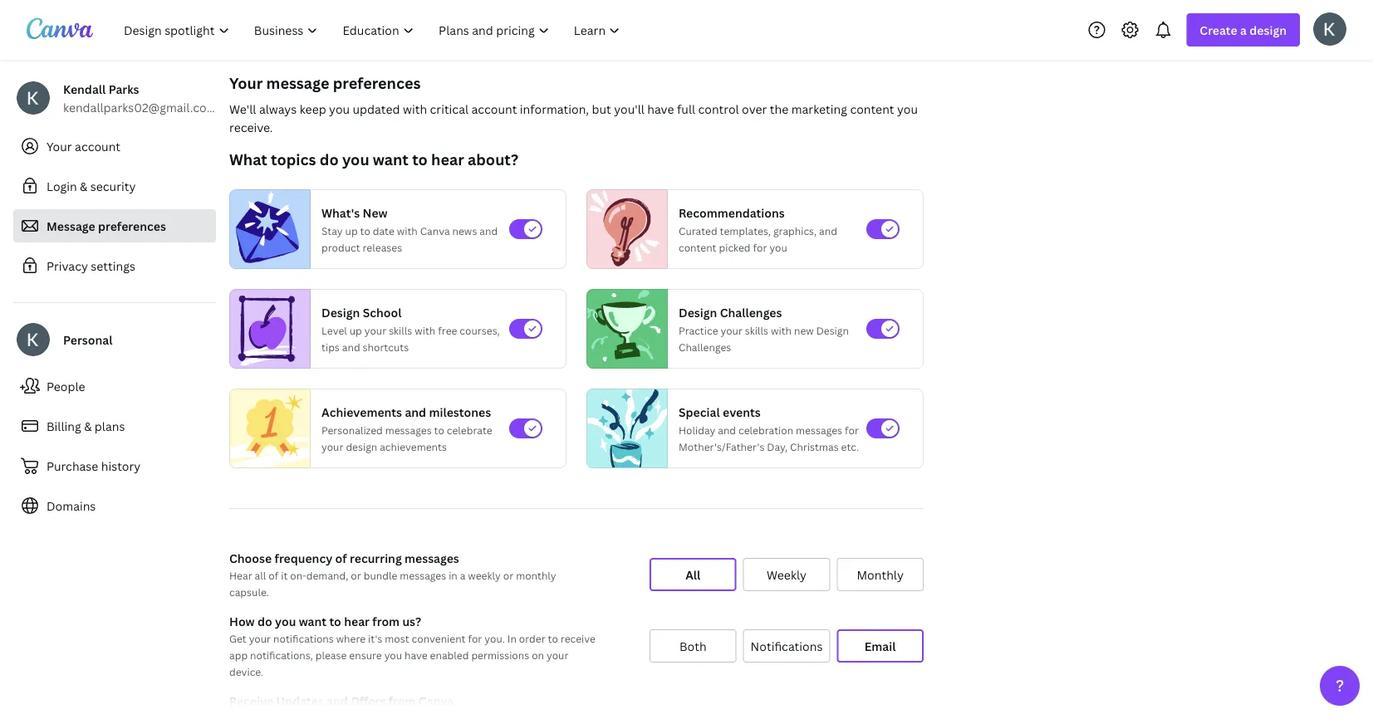 Task type: locate. For each thing, give the bounding box(es) containing it.
ensure
[[349, 649, 382, 662]]

content down curated
[[679, 241, 717, 254]]

1 vertical spatial &
[[84, 418, 92, 434]]

a inside "choose frequency of recurring messages hear all of it on-demand, or bundle messages in a weekly or monthly capsule."
[[460, 569, 466, 582]]

top level navigation element
[[113, 13, 634, 47]]

domains link
[[13, 489, 216, 523]]

canva
[[420, 224, 450, 238], [419, 693, 454, 709]]

with left free
[[415, 324, 436, 337]]

content inside we'll always keep you updated with critical account information, but you'll have full control over the marketing content you receive.
[[850, 101, 894, 117]]

and right tips
[[342, 340, 360, 354]]

message
[[266, 73, 329, 93]]

2 horizontal spatial design
[[816, 324, 849, 337]]

your account
[[47, 138, 121, 154]]

receive.
[[229, 119, 273, 135]]

and right graphics,
[[819, 224, 837, 238]]

content right the marketing
[[850, 101, 894, 117]]

1 vertical spatial preferences
[[98, 218, 166, 234]]

0 vertical spatial content
[[850, 101, 894, 117]]

a inside dropdown button
[[1241, 22, 1247, 38]]

your inside the achievements and milestones personalized messages to celebrate your design achievements
[[322, 440, 344, 454]]

content
[[850, 101, 894, 117], [679, 241, 717, 254]]

your up login
[[47, 138, 72, 154]]

weekly
[[468, 569, 501, 582]]

offers
[[351, 693, 386, 709]]

up inside design school level up your skills with free courses, tips and shortcuts
[[350, 324, 362, 337]]

2 skills from the left
[[745, 324, 769, 337]]

to
[[412, 149, 428, 170], [360, 224, 370, 238], [434, 423, 444, 437], [329, 614, 341, 629], [548, 632, 558, 646]]

0 horizontal spatial or
[[351, 569, 361, 582]]

parks
[[109, 81, 139, 97]]

have inside we'll always keep you updated with critical account information, but you'll have full control over the marketing content you receive.
[[648, 101, 674, 117]]

your up we'll
[[229, 73, 263, 93]]

history
[[101, 458, 141, 474]]

0 horizontal spatial do
[[258, 614, 272, 629]]

& inside 'link'
[[84, 418, 92, 434]]

you
[[329, 101, 350, 117], [897, 101, 918, 117], [342, 149, 369, 170], [770, 241, 788, 254], [275, 614, 296, 629], [384, 649, 402, 662]]

design right the create
[[1250, 22, 1287, 38]]

for inside how do you want to hear from us? get your notifications where it's most convenient for you. in order to receive app notifications, please ensure you have enabled permissions on your device.
[[468, 632, 482, 646]]

topic image left curated
[[587, 189, 661, 269]]

your
[[229, 73, 263, 93], [47, 138, 72, 154]]

account up login & security
[[75, 138, 121, 154]]

have down most
[[405, 649, 428, 662]]

1 horizontal spatial design
[[1250, 22, 1287, 38]]

1 vertical spatial account
[[75, 138, 121, 154]]

0 vertical spatial want
[[373, 149, 409, 170]]

0 horizontal spatial want
[[299, 614, 327, 629]]

your right the practice
[[721, 324, 743, 337]]

0 vertical spatial canva
[[420, 224, 450, 238]]

2 or from the left
[[503, 569, 514, 582]]

on-
[[290, 569, 306, 582]]

0 vertical spatial of
[[335, 550, 347, 566]]

your inside design school level up your skills with free courses, tips and shortcuts
[[365, 324, 387, 337]]

billing & plans
[[47, 418, 125, 434]]

0 horizontal spatial hear
[[344, 614, 370, 629]]

celebration
[[739, 423, 794, 437]]

etc.
[[841, 440, 859, 454]]

1 vertical spatial a
[[460, 569, 466, 582]]

0 horizontal spatial a
[[460, 569, 466, 582]]

1 vertical spatial for
[[845, 423, 859, 437]]

login & security link
[[13, 170, 216, 203]]

1 horizontal spatial your
[[229, 73, 263, 93]]

1 horizontal spatial have
[[648, 101, 674, 117]]

0 vertical spatial account
[[472, 101, 517, 117]]

want up notifications
[[299, 614, 327, 629]]

1 horizontal spatial design
[[679, 305, 717, 320]]

topic image for recommendations
[[587, 189, 661, 269]]

preferences up 'privacy settings' link
[[98, 218, 166, 234]]

skills left "new"
[[745, 324, 769, 337]]

account inside we'll always keep you updated with critical account information, but you'll have full control over the marketing content you receive.
[[472, 101, 517, 117]]

want down updated
[[373, 149, 409, 170]]

new
[[794, 324, 814, 337]]

hear
[[431, 149, 464, 170], [344, 614, 370, 629]]

0 horizontal spatial content
[[679, 241, 717, 254]]

topic image left personalized
[[230, 385, 310, 472]]

recommendations curated templates, graphics, and content picked for you
[[679, 205, 837, 254]]

Weekly button
[[743, 558, 830, 592]]

demand,
[[306, 569, 348, 582]]

from up it's
[[372, 614, 400, 629]]

account
[[472, 101, 517, 117], [75, 138, 121, 154]]

free
[[438, 324, 457, 337]]

curated
[[679, 224, 718, 238]]

0 vertical spatial &
[[80, 178, 88, 194]]

your right get
[[249, 632, 271, 646]]

for inside recommendations curated templates, graphics, and content picked for you
[[753, 241, 767, 254]]

your down personalized
[[322, 440, 344, 454]]

your for your message preferences
[[229, 73, 263, 93]]

skills up shortcuts
[[389, 324, 412, 337]]

1 vertical spatial your
[[47, 138, 72, 154]]

of left it on the bottom of the page
[[269, 569, 279, 582]]

your inside design challenges practice your skills with new design challenges
[[721, 324, 743, 337]]

monthly
[[857, 567, 904, 583]]

topic image
[[230, 189, 303, 269], [587, 189, 661, 269], [230, 289, 303, 369], [587, 289, 661, 369], [230, 385, 310, 472], [587, 385, 667, 472]]

purchase history link
[[13, 450, 216, 483]]

marketing
[[792, 101, 847, 117]]

1 vertical spatial want
[[299, 614, 327, 629]]

your
[[365, 324, 387, 337], [721, 324, 743, 337], [322, 440, 344, 454], [249, 632, 271, 646], [547, 649, 569, 662]]

topic image for achievements and milestones
[[230, 385, 310, 472]]

with left critical
[[403, 101, 427, 117]]

topic image left the practice
[[587, 289, 661, 369]]

0 vertical spatial a
[[1241, 22, 1247, 38]]

billing
[[47, 418, 81, 434]]

messages up in in the bottom of the page
[[405, 550, 459, 566]]

1 horizontal spatial preferences
[[333, 73, 421, 93]]

design right "new"
[[816, 324, 849, 337]]

& for billing
[[84, 418, 92, 434]]

do right topics
[[320, 149, 339, 170]]

topic image for special events
[[587, 385, 667, 472]]

order
[[519, 632, 546, 646]]

1 vertical spatial do
[[258, 614, 272, 629]]

for left you. at left
[[468, 632, 482, 646]]

create a design
[[1200, 22, 1287, 38]]

Monthly button
[[837, 558, 924, 592]]

messages up christmas
[[796, 423, 843, 437]]

design inside create a design dropdown button
[[1250, 22, 1287, 38]]

and up mother's/father's
[[718, 423, 736, 437]]

1 horizontal spatial content
[[850, 101, 894, 117]]

special events holiday and celebration messages for mother's/father's day, christmas etc.
[[679, 404, 859, 454]]

1 vertical spatial challenges
[[679, 340, 731, 354]]

topic image left stay
[[230, 189, 303, 269]]

Both button
[[650, 630, 737, 663]]

account right critical
[[472, 101, 517, 117]]

up for design
[[350, 324, 362, 337]]

in
[[449, 569, 458, 582]]

up right stay
[[345, 224, 358, 238]]

from right offers
[[389, 693, 416, 709]]

login & security
[[47, 178, 136, 194]]

design
[[1250, 22, 1287, 38], [346, 440, 377, 454]]

up right level
[[350, 324, 362, 337]]

& left plans
[[84, 418, 92, 434]]

1 vertical spatial design
[[346, 440, 377, 454]]

0 vertical spatial for
[[753, 241, 767, 254]]

canva left news
[[420, 224, 450, 238]]

0 horizontal spatial skills
[[389, 324, 412, 337]]

celebrate
[[447, 423, 492, 437]]

skills
[[389, 324, 412, 337], [745, 324, 769, 337]]

your for your account
[[47, 138, 72, 154]]

messages
[[385, 423, 432, 437], [796, 423, 843, 437], [405, 550, 459, 566], [400, 569, 446, 582]]

design inside the achievements and milestones personalized messages to celebrate your design achievements
[[346, 440, 377, 454]]

0 horizontal spatial for
[[468, 632, 482, 646]]

your right on
[[547, 649, 569, 662]]

up inside the what's new stay up to date with canva news and product releases
[[345, 224, 358, 238]]

for
[[753, 241, 767, 254], [845, 423, 859, 437], [468, 632, 482, 646]]

and right news
[[480, 224, 498, 238]]

receive updates and offers from canva
[[229, 693, 454, 709]]

0 vertical spatial do
[[320, 149, 339, 170]]

a right in in the bottom of the page
[[460, 569, 466, 582]]

0 horizontal spatial preferences
[[98, 218, 166, 234]]

with inside design school level up your skills with free courses, tips and shortcuts
[[415, 324, 436, 337]]

message preferences
[[47, 218, 166, 234]]

for down templates,
[[753, 241, 767, 254]]

and inside the achievements and milestones personalized messages to celebrate your design achievements
[[405, 404, 426, 420]]

1 horizontal spatial skills
[[745, 324, 769, 337]]

to inside the achievements and milestones personalized messages to celebrate your design achievements
[[434, 423, 444, 437]]

design down personalized
[[346, 440, 377, 454]]

1 skills from the left
[[389, 324, 412, 337]]

want inside how do you want to hear from us? get your notifications where it's most convenient for you. in order to receive app notifications, please ensure you have enabled permissions on your device.
[[299, 614, 327, 629]]

and up achievements
[[405, 404, 426, 420]]

0 vertical spatial have
[[648, 101, 674, 117]]

have
[[648, 101, 674, 117], [405, 649, 428, 662]]

topic image for design challenges
[[587, 289, 661, 369]]

please
[[316, 649, 347, 662]]

messages inside the special events holiday and celebration messages for mother's/father's day, christmas etc.
[[796, 423, 843, 437]]

to inside the what's new stay up to date with canva news and product releases
[[360, 224, 370, 238]]

0 vertical spatial design
[[1250, 22, 1287, 38]]

messages up achievements
[[385, 423, 432, 437]]

personalized
[[322, 423, 383, 437]]

0 horizontal spatial design
[[322, 305, 360, 320]]

picked
[[719, 241, 751, 254]]

recommendations
[[679, 205, 785, 221]]

special
[[679, 404, 720, 420]]

canva down enabled
[[419, 693, 454, 709]]

to left date
[[360, 224, 370, 238]]

receive
[[229, 693, 274, 709]]

2 vertical spatial for
[[468, 632, 482, 646]]

0 vertical spatial from
[[372, 614, 400, 629]]

for up etc.
[[845, 423, 859, 437]]

design inside design school level up your skills with free courses, tips and shortcuts
[[322, 305, 360, 320]]

1 horizontal spatial hear
[[431, 149, 464, 170]]

0 horizontal spatial of
[[269, 569, 279, 582]]

0 horizontal spatial design
[[346, 440, 377, 454]]

or left bundle
[[351, 569, 361, 582]]

a
[[1241, 22, 1247, 38], [460, 569, 466, 582]]

level
[[322, 324, 347, 337]]

or right 'weekly'
[[503, 569, 514, 582]]

hear up where
[[344, 614, 370, 629]]

preferences up updated
[[333, 73, 421, 93]]

have left the full
[[648, 101, 674, 117]]

billing & plans link
[[13, 410, 216, 443]]

control
[[698, 101, 739, 117]]

1 horizontal spatial of
[[335, 550, 347, 566]]

1 vertical spatial up
[[350, 324, 362, 337]]

of up demand, on the bottom left
[[335, 550, 347, 566]]

with inside design challenges practice your skills with new design challenges
[[771, 324, 792, 337]]

keep
[[300, 101, 326, 117]]

hear left about? in the top left of the page
[[431, 149, 464, 170]]

1 vertical spatial hear
[[344, 614, 370, 629]]

all
[[686, 567, 701, 583]]

new
[[363, 205, 388, 221]]

2 horizontal spatial for
[[845, 423, 859, 437]]

design
[[322, 305, 360, 320], [679, 305, 717, 320], [816, 324, 849, 337]]

do
[[320, 149, 339, 170], [258, 614, 272, 629]]

a right the create
[[1241, 22, 1247, 38]]

challenges down the practice
[[679, 340, 731, 354]]

1 or from the left
[[351, 569, 361, 582]]

topic image left holiday
[[587, 385, 667, 472]]

& right login
[[80, 178, 88, 194]]

0 horizontal spatial account
[[75, 138, 121, 154]]

about?
[[468, 149, 518, 170]]

0 horizontal spatial have
[[405, 649, 428, 662]]

and inside recommendations curated templates, graphics, and content picked for you
[[819, 224, 837, 238]]

your inside 'your account' link
[[47, 138, 72, 154]]

1 vertical spatial content
[[679, 241, 717, 254]]

achievements
[[380, 440, 447, 454]]

0 vertical spatial up
[[345, 224, 358, 238]]

on
[[532, 649, 544, 662]]

1 vertical spatial have
[[405, 649, 428, 662]]

1 horizontal spatial a
[[1241, 22, 1247, 38]]

0 vertical spatial preferences
[[333, 73, 421, 93]]

you'll
[[614, 101, 645, 117]]

0 vertical spatial your
[[229, 73, 263, 93]]

and inside the special events holiday and celebration messages for mother's/father's day, christmas etc.
[[718, 423, 736, 437]]

1 horizontal spatial for
[[753, 241, 767, 254]]

to down milestones
[[434, 423, 444, 437]]

1 horizontal spatial or
[[503, 569, 514, 582]]

mother's/father's
[[679, 440, 765, 454]]

notifications
[[273, 632, 334, 646]]

design up the practice
[[679, 305, 717, 320]]

challenges down 'picked'
[[720, 305, 782, 320]]

do right 'how'
[[258, 614, 272, 629]]

where
[[336, 632, 366, 646]]

your message preferences
[[229, 73, 421, 93]]

with left "new"
[[771, 324, 792, 337]]

frequency
[[275, 550, 333, 566]]

your down school
[[365, 324, 387, 337]]

receive
[[561, 632, 596, 646]]

topic image left tips
[[230, 289, 303, 369]]

design up level
[[322, 305, 360, 320]]

&
[[80, 178, 88, 194], [84, 418, 92, 434]]

hear
[[229, 569, 252, 582]]

account inside 'your account' link
[[75, 138, 121, 154]]

0 horizontal spatial your
[[47, 138, 72, 154]]

with right date
[[397, 224, 418, 238]]

for inside the special events holiday and celebration messages for mother's/father's day, christmas etc.
[[845, 423, 859, 437]]

1 vertical spatial from
[[389, 693, 416, 709]]

topics
[[271, 149, 316, 170]]

1 horizontal spatial account
[[472, 101, 517, 117]]

messages inside the achievements and milestones personalized messages to celebrate your design achievements
[[385, 423, 432, 437]]



Task type: vqa. For each thing, say whether or not it's contained in the screenshot.
Communicate in button
no



Task type: describe. For each thing, give the bounding box(es) containing it.
create
[[1200, 22, 1238, 38]]

information,
[[520, 101, 589, 117]]

news
[[452, 224, 477, 238]]

shortcuts
[[363, 340, 409, 354]]

in
[[508, 632, 517, 646]]

1 horizontal spatial want
[[373, 149, 409, 170]]

most
[[385, 632, 409, 646]]

how
[[229, 614, 255, 629]]

1 horizontal spatial do
[[320, 149, 339, 170]]

Notifications button
[[743, 630, 830, 663]]

events
[[723, 404, 761, 420]]

create a design button
[[1187, 13, 1300, 47]]

up for what's
[[345, 224, 358, 238]]

have inside how do you want to hear from us? get your notifications where it's most convenient for you. in order to receive app notifications, please ensure you have enabled permissions on your device.
[[405, 649, 428, 662]]

it
[[281, 569, 288, 582]]

monthly
[[516, 569, 556, 582]]

and inside design school level up your skills with free courses, tips and shortcuts
[[342, 340, 360, 354]]

purchase history
[[47, 458, 141, 474]]

date
[[373, 224, 395, 238]]

kendall
[[63, 81, 106, 97]]

what topics do you want to hear about?
[[229, 149, 518, 170]]

message
[[47, 218, 95, 234]]

it's
[[368, 632, 383, 646]]

weekly
[[767, 567, 807, 583]]

0 vertical spatial hear
[[431, 149, 464, 170]]

practice
[[679, 324, 718, 337]]

releases
[[363, 241, 402, 254]]

from inside how do you want to hear from us? get your notifications where it's most convenient for you. in order to receive app notifications, please ensure you have enabled permissions on your device.
[[372, 614, 400, 629]]

& for login
[[80, 178, 88, 194]]

what
[[229, 149, 267, 170]]

achievements
[[322, 404, 402, 420]]

what's
[[322, 205, 360, 221]]

stay
[[322, 224, 343, 238]]

kendall parks image
[[1314, 12, 1347, 45]]

0 vertical spatial challenges
[[720, 305, 782, 320]]

you.
[[485, 632, 505, 646]]

get
[[229, 632, 247, 646]]

privacy settings link
[[13, 249, 216, 283]]

day,
[[767, 440, 788, 454]]

login
[[47, 178, 77, 194]]

how do you want to hear from us? get your notifications where it's most convenient for you. in order to receive app notifications, please ensure you have enabled permissions on your device.
[[229, 614, 596, 679]]

1 vertical spatial canva
[[419, 693, 454, 709]]

device.
[[229, 665, 264, 679]]

with inside the what's new stay up to date with canva news and product releases
[[397, 224, 418, 238]]

convenient
[[412, 632, 466, 646]]

email
[[865, 639, 896, 654]]

security
[[90, 178, 136, 194]]

you inside recommendations curated templates, graphics, and content picked for you
[[770, 241, 788, 254]]

choose frequency of recurring messages hear all of it on-demand, or bundle messages in a weekly or monthly capsule.
[[229, 550, 556, 599]]

critical
[[430, 101, 469, 117]]

courses,
[[460, 324, 500, 337]]

do inside how do you want to hear from us? get your notifications where it's most convenient for you. in order to receive app notifications, please ensure you have enabled permissions on your device.
[[258, 614, 272, 629]]

us?
[[403, 614, 421, 629]]

to up where
[[329, 614, 341, 629]]

hear inside how do you want to hear from us? get your notifications where it's most convenient for you. in order to receive app notifications, please ensure you have enabled permissions on your device.
[[344, 614, 370, 629]]

people
[[47, 378, 85, 394]]

both
[[680, 639, 707, 654]]

over
[[742, 101, 767, 117]]

choose
[[229, 550, 272, 566]]

personal
[[63, 332, 113, 348]]

topic image for design school
[[230, 289, 303, 369]]

purchase
[[47, 458, 98, 474]]

holiday
[[679, 423, 716, 437]]

messages left in in the bottom of the page
[[400, 569, 446, 582]]

skills inside design challenges practice your skills with new design challenges
[[745, 324, 769, 337]]

preferences inside message preferences link
[[98, 218, 166, 234]]

we'll
[[229, 101, 256, 117]]

app
[[229, 649, 248, 662]]

notifications,
[[250, 649, 313, 662]]

updated
[[353, 101, 400, 117]]

bundle
[[364, 569, 397, 582]]

product
[[322, 241, 360, 254]]

permissions
[[471, 649, 529, 662]]

christmas
[[790, 440, 839, 454]]

skills inside design school level up your skills with free courses, tips and shortcuts
[[389, 324, 412, 337]]

topic image for what's new
[[230, 189, 303, 269]]

privacy
[[47, 258, 88, 274]]

to up the what's new stay up to date with canva news and product releases
[[412, 149, 428, 170]]

domains
[[47, 498, 96, 514]]

Email button
[[837, 630, 924, 663]]

to right order at the bottom of the page
[[548, 632, 558, 646]]

with inside we'll always keep you updated with critical account information, but you'll have full control over the marketing content you receive.
[[403, 101, 427, 117]]

templates,
[[720, 224, 771, 238]]

recurring
[[350, 550, 402, 566]]

what's new stay up to date with canva news and product releases
[[322, 205, 498, 254]]

achievements and milestones personalized messages to celebrate your design achievements
[[322, 404, 492, 454]]

All button
[[650, 558, 737, 592]]

settings
[[91, 258, 135, 274]]

1 vertical spatial of
[[269, 569, 279, 582]]

updates
[[276, 693, 324, 709]]

kendallparks02@gmail.com
[[63, 99, 217, 115]]

canva inside the what's new stay up to date with canva news and product releases
[[420, 224, 450, 238]]

message preferences link
[[13, 209, 216, 243]]

enabled
[[430, 649, 469, 662]]

design challenges practice your skills with new design challenges
[[679, 305, 849, 354]]

the
[[770, 101, 789, 117]]

school
[[363, 305, 402, 320]]

tips
[[322, 340, 340, 354]]

and inside the what's new stay up to date with canva news and product releases
[[480, 224, 498, 238]]

design for design school
[[322, 305, 360, 320]]

but
[[592, 101, 611, 117]]

design for design challenges
[[679, 305, 717, 320]]

content inside recommendations curated templates, graphics, and content picked for you
[[679, 241, 717, 254]]

kendall parks kendallparks02@gmail.com
[[63, 81, 217, 115]]

and left offers
[[327, 693, 348, 709]]

graphics,
[[773, 224, 817, 238]]



